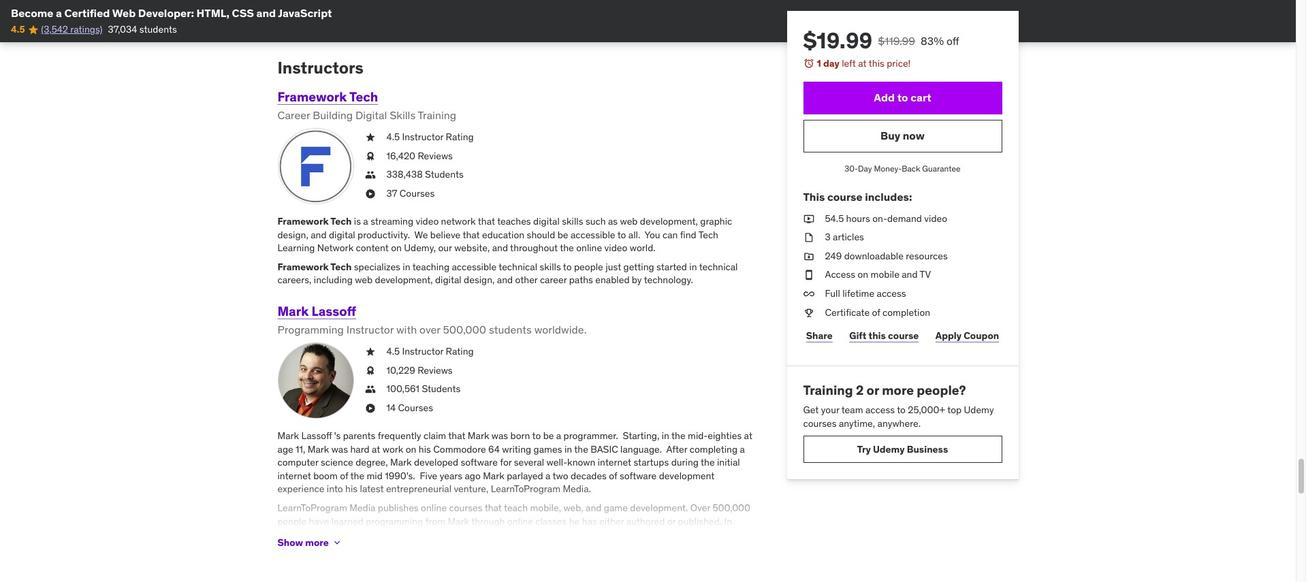 Task type: locate. For each thing, give the bounding box(es) containing it.
technical
[[499, 261, 538, 273], [700, 261, 738, 273]]

software
[[461, 457, 498, 469], [620, 470, 657, 482], [436, 542, 473, 555]]

10,229 reviews
[[387, 364, 453, 377]]

xsmall image for 100,561 students
[[365, 383, 376, 397]]

1 rating from the top
[[446, 131, 474, 143]]

0 vertical spatial development.
[[630, 502, 688, 515]]

video down the published.
[[678, 529, 701, 541]]

framework for is a streaming video network that teaches digital skills such as web development, graphic design, and digital productivity.  we believe that education should be accessible to all.  you can find tech learning network content on udemy, our website, and throughout the online video world.
[[278, 215, 329, 228]]

1 vertical spatial training
[[804, 382, 854, 399]]

0 vertical spatial instructor
[[402, 131, 444, 143]]

0 vertical spatial be
[[558, 229, 569, 241]]

4.5 instructor rating up 16,420 reviews
[[387, 131, 474, 143]]

lassoff inside mark lassoff programming instructor with over 500,000 students worldwide.
[[312, 303, 356, 320]]

3 framework from the top
[[278, 261, 329, 273]]

hard
[[351, 443, 370, 456]]

rating up 16,420 reviews
[[446, 131, 474, 143]]

4.5 for framework tech
[[387, 131, 400, 143]]

framework tech for including
[[278, 261, 352, 273]]

framework
[[278, 88, 347, 105], [278, 215, 329, 228], [278, 261, 329, 273]]

this course includes:
[[804, 190, 913, 204]]

1 vertical spatial course
[[889, 330, 919, 342]]

that up education
[[478, 215, 495, 228]]

framework tech link
[[278, 88, 378, 105]]

students
[[425, 168, 464, 181], [422, 383, 461, 395]]

more inside show more button
[[305, 537, 329, 549]]

on down from
[[423, 542, 433, 555]]

born
[[511, 430, 530, 442]]

development,
[[640, 215, 698, 228], [375, 274, 433, 286]]

xsmall image up share
[[804, 306, 815, 320]]

well-
[[547, 457, 568, 469]]

2 framework tech from the top
[[278, 261, 352, 273]]

0 vertical spatial web
[[620, 215, 638, 228]]

0 vertical spatial several
[[514, 457, 545, 469]]

or inside training 2 or more people? get your team access to 25,000+ top udemy courses anytime, anywhere.
[[867, 382, 880, 399]]

technology.
[[644, 274, 694, 286]]

0 horizontal spatial accessible
[[452, 261, 497, 273]]

xsmall image for certificate of completion
[[804, 306, 815, 320]]

digital inside specializes in teaching accessible technical skills to people just getting started in technical careers, including web development, digital design, and other career paths enabled by technology.
[[435, 274, 462, 286]]

training inside framework tech career building digital skills training
[[418, 108, 457, 122]]

network inside is a streaming video network that teaches digital skills such as web development, graphic design, and digital productivity.  we believe that education should be accessible to all.  you can find tech learning network content on udemy, our website, and throughout the online video world.
[[441, 215, 476, 228]]

skills inside specializes in teaching accessible technical skills to people just getting started in technical careers, including web development, digital design, and other career paths enabled by technology.
[[540, 261, 561, 273]]

1 vertical spatial skills
[[540, 261, 561, 273]]

0 vertical spatial framework tech
[[278, 215, 352, 228]]

have
[[309, 516, 329, 528]]

1 horizontal spatial or
[[867, 382, 880, 399]]

web inside is a streaming video network that teaches digital skills such as web development, graphic design, and digital productivity.  we believe that education should be accessible to all.  you can find tech learning network content on udemy, our website, and throughout the online video world.
[[620, 215, 638, 228]]

resources
[[906, 250, 948, 262]]

students down 10,229 reviews
[[422, 383, 461, 395]]

0 horizontal spatial online
[[421, 502, 447, 515]]

1 vertical spatial framework
[[278, 215, 329, 228]]

training up your
[[804, 382, 854, 399]]

xsmall image left 37
[[365, 187, 376, 201]]

day
[[859, 163, 873, 173]]

1 horizontal spatial online
[[508, 516, 533, 528]]

a left two
[[546, 470, 551, 482]]

1 vertical spatial design,
[[464, 274, 495, 286]]

1 horizontal spatial technical
[[700, 261, 738, 273]]

rating for tech
[[446, 131, 474, 143]]

at up degree,
[[372, 443, 380, 456]]

published.
[[678, 516, 722, 528]]

0 vertical spatial lassoff
[[312, 303, 356, 320]]

startups
[[634, 457, 669, 469]]

1 vertical spatial instructor
[[347, 323, 394, 336]]

1 horizontal spatial more
[[883, 382, 914, 399]]

and
[[257, 6, 276, 20], [311, 229, 327, 241], [492, 242, 508, 254], [902, 269, 918, 281], [497, 274, 513, 286], [586, 502, 602, 515], [442, 529, 458, 541]]

try udemy business link
[[804, 436, 1003, 463]]

and right css
[[257, 6, 276, 20]]

0 vertical spatial this
[[869, 57, 885, 70]]

boom
[[314, 470, 338, 482]]

to inside training 2 or more people? get your team access to 25,000+ top udemy courses anytime, anywhere.
[[898, 404, 906, 416]]

mark up '1990's.'
[[390, 457, 412, 469]]

online inside is a streaming video network that teaches digital skills such as web development, graphic design, and digital productivity.  we believe that education should be accessible to all.  you can find tech learning network content on udemy, our website, and throughout the online video world.
[[577, 242, 602, 254]]

tv
[[920, 269, 932, 281]]

1 vertical spatial lassoff
[[301, 430, 332, 442]]

framework tech up learning
[[278, 215, 352, 228]]

1 framework tech from the top
[[278, 215, 352, 228]]

10,229
[[387, 364, 416, 377]]

started
[[657, 261, 687, 273]]

0 vertical spatial access
[[877, 288, 907, 300]]

xsmall image for 54.5 hours on-demand video
[[804, 212, 815, 226]]

4.5 instructor rating up 10,229 reviews
[[387, 346, 474, 358]]

1 horizontal spatial course
[[889, 330, 919, 342]]

2 vertical spatial instructor
[[402, 346, 444, 358]]

add to cart button
[[804, 81, 1003, 114]]

1 horizontal spatial training
[[804, 382, 854, 399]]

learntoprogram down the parlayed
[[491, 483, 561, 496]]

2 vertical spatial at
[[372, 443, 380, 456]]

can
[[663, 229, 678, 241]]

2 horizontal spatial internet
[[642, 529, 675, 541]]

1 vertical spatial digital
[[329, 229, 355, 241]]

video up just
[[605, 242, 628, 254]]

on-
[[873, 212, 888, 225]]

0 horizontal spatial was
[[332, 443, 348, 456]]

0 vertical spatial design,
[[278, 229, 309, 241]]

2
[[856, 382, 864, 399]]

to up anywhere.
[[898, 404, 906, 416]]

training right skills
[[418, 108, 457, 122]]

1 vertical spatial framework tech
[[278, 261, 352, 273]]

more down the have
[[305, 537, 329, 549]]

completing
[[690, 443, 738, 456]]

tech down graphic
[[699, 229, 719, 241]]

instructor for lassoff
[[402, 346, 444, 358]]

apply coupon
[[936, 330, 1000, 342]]

xsmall image left access
[[804, 269, 815, 282]]

design, up learning
[[278, 229, 309, 241]]

buy
[[881, 129, 901, 142]]

framework up careers,
[[278, 261, 329, 273]]

development. down through
[[475, 542, 533, 555]]

of right decades
[[609, 470, 618, 482]]

we
[[415, 229, 428, 241]]

gift this course
[[850, 330, 919, 342]]

xsmall image down this
[[804, 212, 815, 226]]

of down full lifetime access
[[873, 306, 881, 319]]

accessible inside specializes in teaching accessible technical skills to people just getting started in technical careers, including web development, digital design, and other career paths enabled by technology.
[[452, 261, 497, 273]]

1 horizontal spatial design,
[[464, 274, 495, 286]]

1 this from the top
[[869, 57, 885, 70]]

reviews up 338,438 students
[[418, 150, 453, 162]]

popular
[[372, 529, 404, 541]]

mark up programming
[[278, 303, 309, 320]]

4.5 up the 16,420
[[387, 131, 400, 143]]

development. up 'authored'
[[630, 502, 688, 515]]

specializes in teaching accessible technical skills to people just getting started in technical careers, including web development, digital design, and other career paths enabled by technology.
[[278, 261, 738, 286]]

1 vertical spatial web
[[355, 274, 373, 286]]

1 horizontal spatial development.
[[630, 502, 688, 515]]

this left the price!
[[869, 57, 885, 70]]

the
[[560, 242, 574, 254], [672, 430, 686, 442], [575, 443, 589, 456], [701, 457, 715, 469], [351, 470, 365, 482]]

and up network
[[311, 229, 327, 241]]

instructor for tech
[[402, 131, 444, 143]]

software down the startups
[[620, 470, 657, 482]]

1 horizontal spatial web
[[620, 215, 638, 228]]

xsmall image for 4.5 instructor rating
[[365, 346, 376, 359]]

0 horizontal spatial media
[[350, 502, 376, 515]]

media
[[350, 502, 376, 515], [561, 529, 587, 541]]

1 horizontal spatial at
[[744, 430, 753, 442]]

1 horizontal spatial skills
[[562, 215, 584, 228]]

1 vertical spatial 4.5
[[387, 131, 400, 143]]

0 horizontal spatial design,
[[278, 229, 309, 241]]

0 vertical spatial students
[[425, 168, 464, 181]]

parlayed
[[507, 470, 544, 482]]

either
[[600, 516, 624, 528]]

courses down 100,561 students
[[398, 402, 433, 414]]

$19.99
[[804, 27, 873, 55]]

1 technical from the left
[[499, 261, 538, 273]]

video
[[925, 212, 948, 225], [416, 215, 439, 228], [605, 242, 628, 254], [678, 529, 701, 541]]

software up ago
[[461, 457, 498, 469]]

2 horizontal spatial online
[[577, 242, 602, 254]]

skills left "such"
[[562, 215, 584, 228]]

1 vertical spatial software
[[620, 470, 657, 482]]

programming
[[366, 516, 423, 528]]

career
[[540, 274, 567, 286]]

publishes
[[378, 502, 419, 515]]

classes
[[536, 516, 567, 528]]

framework tech up the including
[[278, 261, 352, 273]]

framework up career
[[278, 88, 347, 105]]

0 horizontal spatial internet
[[278, 470, 311, 482]]

web right as
[[620, 215, 638, 228]]

1 vertical spatial reviews
[[418, 364, 453, 377]]

2 this from the top
[[869, 330, 886, 342]]

lassoff left 's
[[301, 430, 332, 442]]

to up paths
[[563, 261, 572, 273]]

people
[[574, 261, 604, 273], [278, 516, 307, 528]]

science
[[321, 457, 353, 469]]

0 vertical spatial 500,000
[[443, 323, 487, 336]]

to left cart
[[898, 91, 909, 104]]

training inside training 2 or more people? get your team access to 25,000+ top udemy courses anytime, anywhere.
[[804, 382, 854, 399]]

2 reviews from the top
[[418, 364, 453, 377]]

0 horizontal spatial or
[[668, 516, 676, 528]]

udemy right top
[[965, 404, 995, 416]]

developed
[[414, 457, 459, 469]]

network
[[441, 215, 476, 228], [703, 529, 738, 541]]

1 vertical spatial 4.5 instructor rating
[[387, 346, 474, 358]]

instructor up 16,420 reviews
[[402, 131, 444, 143]]

video right demand
[[925, 212, 948, 225]]

1 vertical spatial students
[[422, 383, 461, 395]]

0 vertical spatial skills
[[562, 215, 584, 228]]

xsmall image for 338,438 students
[[365, 168, 376, 182]]

through
[[472, 516, 505, 528]]

1 vertical spatial be
[[544, 430, 554, 442]]

accessible down "such"
[[571, 229, 616, 241]]

be up games
[[544, 430, 554, 442]]

1 horizontal spatial courses
[[449, 502, 483, 515]]

2 vertical spatial 4.5
[[387, 346, 400, 358]]

500,000 right over
[[443, 323, 487, 336]]

1
[[817, 57, 822, 70]]

1 vertical spatial accessible
[[452, 261, 497, 273]]

courses down 338,438 students
[[400, 187, 435, 199]]

0 horizontal spatial development,
[[375, 274, 433, 286]]

2 framework from the top
[[278, 215, 329, 228]]

1 horizontal spatial was
[[492, 430, 508, 442]]

to inside the add to cart button
[[898, 91, 909, 104]]

2 vertical spatial internet
[[642, 529, 675, 541]]

web inside specializes in teaching accessible technical skills to people just getting started in technical careers, including web development, digital design, and other career paths enabled by technology.
[[355, 274, 373, 286]]

technical down graphic
[[700, 261, 738, 273]]

1 horizontal spatial students
[[489, 323, 532, 336]]

access up anywhere.
[[866, 404, 895, 416]]

reviews for lassoff
[[418, 364, 453, 377]]

1 vertical spatial udemy
[[873, 443, 905, 456]]

xsmall image inside show more button
[[332, 538, 343, 549]]

2 rating from the top
[[446, 346, 474, 358]]

1 vertical spatial several
[[347, 542, 377, 555]]

xsmall image for 249 downloadable resources
[[804, 250, 815, 263]]

0 vertical spatial reviews
[[418, 150, 453, 162]]

students down developer:
[[140, 23, 177, 36]]

digital up should
[[534, 215, 560, 228]]

be right should
[[558, 229, 569, 241]]

500,000
[[443, 323, 487, 336], [713, 502, 751, 515]]

instructor inside mark lassoff programming instructor with over 500,000 students worldwide.
[[347, 323, 394, 336]]

courses down from
[[406, 529, 440, 541]]

was up the 64
[[492, 430, 508, 442]]

2 4.5 instructor rating from the top
[[387, 346, 474, 358]]

0 vertical spatial courses
[[400, 187, 435, 199]]

(3,542 ratings)
[[41, 23, 103, 36]]

this
[[869, 57, 885, 70], [869, 330, 886, 342]]

0 vertical spatial media
[[350, 502, 376, 515]]

media up "learned"
[[350, 502, 376, 515]]

on down the frequently
[[406, 443, 417, 456]]

find
[[681, 229, 697, 241]]

students inside mark lassoff programming instructor with over 500,000 students worldwide.
[[489, 323, 532, 336]]

was
[[492, 430, 508, 442], [332, 443, 348, 456]]

0 vertical spatial development,
[[640, 215, 698, 228]]

technical up other
[[499, 261, 538, 273]]

0 horizontal spatial development.
[[475, 542, 533, 555]]

teach
[[504, 502, 528, 515]]

1 vertical spatial 500,000
[[713, 502, 751, 515]]

tech
[[350, 88, 378, 105], [331, 215, 352, 228], [699, 229, 719, 241], [331, 261, 352, 273]]

1 vertical spatial more
[[305, 537, 329, 549]]

lassoff inside the mark lassoff 's parents frequently claim that mark was born to be a programmer.  starting, in the mid-eighties at age 11, mark was hard at work on his commodore 64 writing games in the basic language.  after completing a computer science degree, mark developed software for several well-known internet startups during the initial internet boom of the mid 1990's.  five years ago mark parlayed a two decades of software development experience into his latest entrepreneurial venture, learntoprogram media. learntoprogram media publishes online courses that teach mobile, web, and game development. over 500,000 people have learned programming from mark through online classes he has either authored or published. in addition to publishing popular courses and books learntoprogram media operates an internet video network which produces several programs on software development.
[[301, 430, 332, 442]]

1 horizontal spatial development,
[[640, 215, 698, 228]]

by
[[632, 274, 642, 286]]

accessible inside is a streaming video network that teaches digital skills such as web development, graphic design, and digital productivity.  we believe that education should be accessible to all.  you can find tech learning network content on udemy, our website, and throughout the online video world.
[[571, 229, 616, 241]]

students for lassoff
[[422, 383, 461, 395]]

development, down specializes
[[375, 274, 433, 286]]

1 vertical spatial rating
[[446, 346, 474, 358]]

and left other
[[497, 274, 513, 286]]

be inside the mark lassoff 's parents frequently claim that mark was born to be a programmer.  starting, in the mid-eighties at age 11, mark was hard at work on his commodore 64 writing games in the basic language.  after completing a computer science degree, mark developed software for several well-known internet startups during the initial internet boom of the mid 1990's.  five years ago mark parlayed a two decades of software development experience into his latest entrepreneurial venture, learntoprogram media. learntoprogram media publishes online courses that teach mobile, web, and game development. over 500,000 people have learned programming from mark through online classes he has either authored or published. in addition to publishing popular courses and books learntoprogram media operates an internet video network which produces several programs on software development.
[[544, 430, 554, 442]]

at right eighties
[[744, 430, 753, 442]]

0 vertical spatial at
[[859, 57, 867, 70]]

lassoff
[[312, 303, 356, 320], [301, 430, 332, 442]]

design, inside is a streaming video network that teaches digital skills such as web development, graphic design, and digital productivity.  we believe that education should be accessible to all.  you can find tech learning network content on udemy, our website, and throughout the online video world.
[[278, 229, 309, 241]]

4.5 instructor rating for framework tech
[[387, 131, 474, 143]]

0 vertical spatial digital
[[534, 215, 560, 228]]

0 vertical spatial or
[[867, 382, 880, 399]]

internet down the computer
[[278, 470, 311, 482]]

that up commodore
[[449, 430, 466, 442]]

and down education
[[492, 242, 508, 254]]

development, up can
[[640, 215, 698, 228]]

learntoprogram up the have
[[278, 502, 347, 515]]

students left worldwide.
[[489, 323, 532, 336]]

venture,
[[454, 483, 489, 496]]

1 reviews from the top
[[418, 150, 453, 162]]

0 horizontal spatial network
[[441, 215, 476, 228]]

xsmall image left the 14
[[365, 402, 376, 415]]

the right throughout
[[560, 242, 574, 254]]

or right 'authored'
[[668, 516, 676, 528]]

design, down 'website,'
[[464, 274, 495, 286]]

0 vertical spatial people
[[574, 261, 604, 273]]

computer
[[278, 457, 319, 469]]

anytime,
[[839, 417, 876, 430]]

0 vertical spatial learntoprogram
[[491, 483, 561, 496]]

2 horizontal spatial courses
[[804, 417, 837, 430]]

1 vertical spatial internet
[[278, 470, 311, 482]]

getting
[[624, 261, 655, 273]]

0 vertical spatial accessible
[[571, 229, 616, 241]]

worldwide.
[[535, 323, 587, 336]]

1 vertical spatial was
[[332, 443, 348, 456]]

network down in
[[703, 529, 738, 541]]

a up games
[[557, 430, 562, 442]]

0 vertical spatial more
[[883, 382, 914, 399]]

online down "such"
[[577, 242, 602, 254]]

believe
[[431, 229, 461, 241]]

enabled
[[596, 274, 630, 286]]

our
[[438, 242, 452, 254]]

0 vertical spatial courses
[[804, 417, 837, 430]]

courses inside training 2 or more people? get your team access to 25,000+ top udemy courses anytime, anywhere.
[[804, 417, 837, 430]]

rating down mark lassoff programming instructor with over 500,000 students worldwide.
[[446, 346, 474, 358]]

lassoff up programming
[[312, 303, 356, 320]]

's
[[334, 430, 341, 442]]

courses down venture,
[[449, 502, 483, 515]]

to inside is a streaming video network that teaches digital skills such as web development, graphic design, and digital productivity.  we believe that education should be accessible to all.  you can find tech learning network content on udemy, our website, and throughout the online video world.
[[618, 229, 626, 241]]

xsmall image
[[365, 150, 376, 163], [365, 168, 376, 182], [804, 231, 815, 244], [804, 288, 815, 301], [365, 346, 376, 359], [365, 364, 376, 378], [365, 383, 376, 397], [332, 538, 343, 549]]

in
[[725, 516, 733, 528]]

1 4.5 instructor rating from the top
[[387, 131, 474, 143]]

career
[[278, 108, 310, 122]]

website,
[[455, 242, 490, 254]]

0 vertical spatial his
[[419, 443, 431, 456]]

0 vertical spatial framework
[[278, 88, 347, 105]]

access inside training 2 or more people? get your team access to 25,000+ top udemy courses anytime, anywhere.
[[866, 404, 895, 416]]

xsmall image
[[365, 131, 376, 144], [365, 187, 376, 201], [804, 212, 815, 226], [804, 250, 815, 263], [804, 269, 815, 282], [804, 306, 815, 320], [365, 402, 376, 415]]

mark lassoff 's parents frequently claim that mark was born to be a programmer.  starting, in the mid-eighties at age 11, mark was hard at work on his commodore 64 writing games in the basic language.  after completing a computer science degree, mark developed software for several well-known internet startups during the initial internet boom of the mid 1990's.  five years ago mark parlayed a two decades of software development experience into his latest entrepreneurial venture, learntoprogram media. learntoprogram media publishes online courses that teach mobile, web, and game development. over 500,000 people have learned programming from mark through online classes he has either authored or published. in addition to publishing popular courses and books learntoprogram media operates an internet video network which produces several programs on software development.
[[278, 430, 753, 555]]

add to cart
[[874, 91, 932, 104]]

the inside is a streaming video network that teaches digital skills such as web development, graphic design, and digital productivity.  we believe that education should be accessible to all.  you can find tech learning network content on udemy, our website, and throughout the online video world.
[[560, 242, 574, 254]]

0 horizontal spatial training
[[418, 108, 457, 122]]

skills up career
[[540, 261, 561, 273]]

on inside is a streaming video network that teaches digital skills such as web development, graphic design, and digital productivity.  we believe that education should be accessible to all.  you can find tech learning network content on udemy, our website, and throughout the online video world.
[[391, 242, 402, 254]]

1 horizontal spatial digital
[[435, 274, 462, 286]]

courses for framework tech
[[400, 187, 435, 199]]

0 horizontal spatial be
[[544, 430, 554, 442]]

1 vertical spatial this
[[869, 330, 886, 342]]

0 horizontal spatial students
[[140, 23, 177, 36]]

people inside specializes in teaching accessible technical skills to people just getting started in technical careers, including web development, digital design, and other career paths enabled by technology.
[[574, 261, 604, 273]]

the up known
[[575, 443, 589, 456]]

in up well-
[[565, 443, 572, 456]]

web
[[620, 215, 638, 228], [355, 274, 373, 286]]

more
[[883, 382, 914, 399], [305, 537, 329, 549]]

network up believe
[[441, 215, 476, 228]]

reviews up 100,561 students
[[418, 364, 453, 377]]

access on mobile and tv
[[826, 269, 932, 281]]

people?
[[917, 382, 967, 399]]

mark lassoff programming instructor with over 500,000 students worldwide.
[[278, 303, 587, 336]]

more up anywhere.
[[883, 382, 914, 399]]

course down completion
[[889, 330, 919, 342]]

0 vertical spatial was
[[492, 430, 508, 442]]

access
[[826, 269, 856, 281]]

online up from
[[421, 502, 447, 515]]

1 framework from the top
[[278, 88, 347, 105]]

development, inside is a streaming video network that teaches digital skills such as web development, graphic design, and digital productivity.  we believe that education should be accessible to all.  you can find tech learning network content on udemy, our website, and throughout the online video world.
[[640, 215, 698, 228]]



Task type: describe. For each thing, give the bounding box(es) containing it.
0 vertical spatial software
[[461, 457, 498, 469]]

network
[[317, 242, 354, 254]]

graphic
[[701, 215, 733, 228]]

500,000 inside the mark lassoff 's parents frequently claim that mark was born to be a programmer.  starting, in the mid-eighties at age 11, mark was hard at work on his commodore 64 writing games in the basic language.  after completing a computer science degree, mark developed software for several well-known internet startups during the initial internet boom of the mid 1990's.  five years ago mark parlayed a two decades of software development experience into his latest entrepreneurial venture, learntoprogram media. learntoprogram media publishes online courses that teach mobile, web, and game development. over 500,000 people have learned programming from mark through online classes he has either authored or published. in addition to publishing popular courses and books learntoprogram media operates an internet video network which produces several programs on software development.
[[713, 502, 751, 515]]

1 vertical spatial his
[[346, 483, 358, 496]]

more inside training 2 or more people? get your team access to 25,000+ top udemy courses anytime, anywhere.
[[883, 382, 914, 399]]

writing
[[502, 443, 532, 456]]

mark up age
[[278, 430, 299, 442]]

xsmall image for access on mobile and tv
[[804, 269, 815, 282]]

developer:
[[138, 6, 194, 20]]

skills inside is a streaming video network that teaches digital skills such as web development, graphic design, and digital productivity.  we believe that education should be accessible to all.  you can find tech learning network content on udemy, our website, and throughout the online video world.
[[562, 215, 584, 228]]

frequently
[[378, 430, 421, 442]]

show more
[[278, 537, 329, 549]]

paths
[[569, 274, 593, 286]]

gift this course link
[[847, 322, 922, 350]]

mark down for
[[483, 470, 505, 482]]

day
[[824, 57, 840, 70]]

the left mid
[[351, 470, 365, 482]]

2 vertical spatial learntoprogram
[[489, 529, 558, 541]]

buy now
[[881, 129, 925, 142]]

other
[[516, 274, 538, 286]]

tech inside is a streaming video network that teaches digital skills such as web development, graphic design, and digital productivity.  we believe that education should be accessible to all.  you can find tech learning network content on udemy, our website, and throughout the online video world.
[[699, 229, 719, 241]]

framework tech image
[[278, 128, 354, 204]]

0 vertical spatial 4.5
[[11, 23, 25, 36]]

1 vertical spatial learntoprogram
[[278, 502, 347, 515]]

try udemy business
[[858, 443, 949, 456]]

and left tv
[[902, 269, 918, 281]]

framework tech for design,
[[278, 215, 352, 228]]

video up we
[[416, 215, 439, 228]]

500,000 inside mark lassoff programming instructor with over 500,000 students worldwide.
[[443, 323, 487, 336]]

video inside the mark lassoff 's parents frequently claim that mark was born to be a programmer.  starting, in the mid-eighties at age 11, mark was hard at work on his commodore 64 writing games in the basic language.  after completing a computer science degree, mark developed software for several well-known internet startups during the initial internet boom of the mid 1990's.  five years ago mark parlayed a two decades of software development experience into his latest entrepreneurial venture, learntoprogram media. learntoprogram media publishes online courses that teach mobile, web, and game development. over 500,000 people have learned programming from mark through online classes he has either authored or published. in addition to publishing popular courses and books learntoprogram media operates an internet video network which produces several programs on software development.
[[678, 529, 701, 541]]

249 downloadable resources
[[826, 250, 948, 262]]

14
[[387, 402, 396, 414]]

cart
[[911, 91, 932, 104]]

1 horizontal spatial several
[[514, 457, 545, 469]]

development, inside specializes in teaching accessible technical skills to people just getting started in technical careers, including web development, digital design, and other career paths enabled by technology.
[[375, 274, 433, 286]]

learned
[[332, 516, 364, 528]]

a up initial
[[740, 443, 745, 456]]

xsmall image for 14 courses
[[365, 402, 376, 415]]

4.5 for mark lassoff
[[387, 346, 400, 358]]

years
[[440, 470, 463, 482]]

to down the have
[[315, 529, 323, 541]]

2 horizontal spatial digital
[[534, 215, 560, 228]]

xsmall image for 16,420 reviews
[[365, 150, 376, 163]]

1 vertical spatial at
[[744, 430, 753, 442]]

education
[[482, 229, 525, 241]]

338,438
[[387, 168, 423, 181]]

2 vertical spatial software
[[436, 542, 473, 555]]

the left mid-
[[672, 430, 686, 442]]

2 vertical spatial courses
[[406, 529, 440, 541]]

1 vertical spatial courses
[[449, 502, 483, 515]]

and inside specializes in teaching accessible technical skills to people just getting started in technical careers, including web development, digital design, and other career paths enabled by technology.
[[497, 274, 513, 286]]

building
[[313, 108, 353, 122]]

or inside the mark lassoff 's parents frequently claim that mark was born to be a programmer.  starting, in the mid-eighties at age 11, mark was hard at work on his commodore 64 writing games in the basic language.  after completing a computer science degree, mark developed software for several well-known internet startups during the initial internet boom of the mid 1990's.  five years ago mark parlayed a two decades of software development experience into his latest entrepreneurial venture, learntoprogram media. learntoprogram media publishes online courses that teach mobile, web, and game development. over 500,000 people have learned programming from mark through online classes he has either authored or published. in addition to publishing popular courses and books learntoprogram media operates an internet video network which produces several programs on software development.
[[668, 516, 676, 528]]

1 horizontal spatial media
[[561, 529, 587, 541]]

xsmall image for 3 articles
[[804, 231, 815, 244]]

web,
[[564, 502, 584, 515]]

demand
[[888, 212, 923, 225]]

0 vertical spatial students
[[140, 23, 177, 36]]

338,438 students
[[387, 168, 464, 181]]

alarm image
[[804, 58, 815, 69]]

37,034
[[108, 23, 137, 36]]

people inside the mark lassoff 's parents frequently claim that mark was born to be a programmer.  starting, in the mid-eighties at age 11, mark was hard at work on his commodore 64 writing games in the basic language.  after completing a computer science degree, mark developed software for several well-known internet startups during the initial internet boom of the mid 1990's.  five years ago mark parlayed a two decades of software development experience into his latest entrepreneurial venture, learntoprogram media. learntoprogram media publishes online courses that teach mobile, web, and game development. over 500,000 people have learned programming from mark through online classes he has either authored or published. in addition to publishing popular courses and books learntoprogram media operates an internet video network which produces several programs on software development.
[[278, 516, 307, 528]]

over
[[420, 323, 441, 336]]

xsmall image for full lifetime access
[[804, 288, 815, 301]]

3 articles
[[826, 231, 865, 243]]

age
[[278, 443, 293, 456]]

2 horizontal spatial of
[[873, 306, 881, 319]]

content
[[356, 242, 389, 254]]

0 vertical spatial internet
[[598, 457, 632, 469]]

apply coupon button
[[933, 322, 1003, 350]]

claim
[[424, 430, 446, 442]]

249
[[826, 250, 842, 262]]

courses for mark lassoff
[[398, 402, 433, 414]]

learning
[[278, 242, 315, 254]]

as
[[608, 215, 618, 228]]

$19.99 $119.99 83% off
[[804, 27, 960, 55]]

mobile
[[871, 269, 900, 281]]

books
[[460, 529, 486, 541]]

entrepreneurial
[[386, 483, 452, 496]]

1990's.
[[385, 470, 415, 482]]

$119.99
[[879, 34, 916, 48]]

lassoff for mark lassoff 's parents frequently claim that mark was born to be a programmer.  starting, in the mid-eighties at age 11, mark was hard at work on his commodore 64 writing games in the basic language.  after completing a computer science degree, mark developed software for several well-known internet startups during the initial internet boom of the mid 1990's.  five years ago mark parlayed a two decades of software development experience into his latest entrepreneurial venture, learntoprogram media. learntoprogram media publishes online courses that teach mobile, web, and game development. over 500,000 people have learned programming from mark through online classes he has either authored or published. in addition to publishing popular courses and books learntoprogram media operates an internet video network which produces several programs on software development.
[[301, 430, 332, 442]]

work
[[383, 443, 404, 456]]

over
[[691, 502, 711, 515]]

83%
[[921, 34, 945, 48]]

mark up the 64
[[468, 430, 490, 442]]

16,420 reviews
[[387, 150, 453, 162]]

to inside specializes in teaching accessible technical skills to people just getting started in technical careers, including web development, digital design, and other career paths enabled by technology.
[[563, 261, 572, 273]]

rating for lassoff
[[446, 346, 474, 358]]

an
[[629, 529, 639, 541]]

tech inside framework tech career building digital skills training
[[350, 88, 378, 105]]

reviews for tech
[[418, 150, 453, 162]]

64
[[489, 443, 500, 456]]

2 technical from the left
[[700, 261, 738, 273]]

left
[[842, 57, 856, 70]]

add
[[874, 91, 895, 104]]

coupon
[[964, 330, 1000, 342]]

in down udemy,
[[403, 261, 411, 273]]

in right started
[[690, 261, 697, 273]]

in up 'language.'
[[662, 430, 670, 442]]

udemy inside training 2 or more people? get your team access to 25,000+ top udemy courses anytime, anywhere.
[[965, 404, 995, 416]]

tech up the including
[[331, 261, 352, 273]]

has
[[582, 516, 597, 528]]

design, inside specializes in teaching accessible technical skills to people just getting started in technical careers, including web development, digital design, and other career paths enabled by technology.
[[464, 274, 495, 286]]

a up (3,542
[[56, 6, 62, 20]]

be inside is a streaming video network that teaches digital skills such as web development, graphic design, and digital productivity.  we believe that education should be accessible to all.  you can find tech learning network content on udemy, our website, and throughout the online video world.
[[558, 229, 569, 241]]

the down completing
[[701, 457, 715, 469]]

14 courses
[[387, 402, 433, 414]]

mid-
[[688, 430, 708, 442]]

1 horizontal spatial of
[[609, 470, 618, 482]]

show more button
[[278, 530, 343, 557]]

1 vertical spatial online
[[421, 502, 447, 515]]

produces
[[305, 542, 345, 555]]

0 horizontal spatial udemy
[[873, 443, 905, 456]]

xsmall image for 10,229 reviews
[[365, 364, 376, 378]]

eighties
[[708, 430, 742, 442]]

language.
[[621, 443, 662, 456]]

framework inside framework tech career building digital skills training
[[278, 88, 347, 105]]

and down from
[[442, 529, 458, 541]]

articles
[[833, 231, 865, 243]]

training 2 or more people? get your team access to 25,000+ top udemy courses anytime, anywhere.
[[804, 382, 995, 430]]

students for tech
[[425, 168, 464, 181]]

xsmall image for 37 courses
[[365, 187, 376, 201]]

certificate of completion
[[826, 306, 931, 319]]

to right 'born'
[[533, 430, 541, 442]]

mark inside mark lassoff programming instructor with over 500,000 students worldwide.
[[278, 303, 309, 320]]

this
[[804, 190, 825, 204]]

with
[[397, 323, 417, 336]]

programs
[[379, 542, 420, 555]]

experience
[[278, 483, 325, 496]]

tech left is
[[331, 215, 352, 228]]

and up has
[[586, 502, 602, 515]]

2 horizontal spatial at
[[859, 57, 867, 70]]

0 vertical spatial course
[[828, 190, 863, 204]]

100,561
[[387, 383, 420, 395]]

mark lassoff image
[[278, 343, 354, 419]]

web
[[112, 6, 136, 20]]

a inside is a streaming video network that teaches digital skills such as web development, graphic design, and digital productivity.  we believe that education should be accessible to all.  you can find tech learning network content on udemy, our website, and throughout the online video world.
[[363, 215, 368, 228]]

that up through
[[485, 502, 502, 515]]

games
[[534, 443, 563, 456]]

0 horizontal spatial several
[[347, 542, 377, 555]]

known
[[568, 457, 596, 469]]

is
[[354, 215, 361, 228]]

ratings)
[[70, 23, 103, 36]]

xsmall image for 4.5 instructor rating
[[365, 131, 376, 144]]

1 vertical spatial development.
[[475, 542, 533, 555]]

on up full lifetime access
[[858, 269, 869, 281]]

top
[[948, 404, 962, 416]]

0 horizontal spatial of
[[340, 470, 348, 482]]

anywhere.
[[878, 417, 921, 430]]

latest
[[360, 483, 384, 496]]

framework for specializes in teaching accessible technical skills to people just getting started in technical careers, including web development, digital design, and other career paths enabled by technology.
[[278, 261, 329, 273]]

network inside the mark lassoff 's parents frequently claim that mark was born to be a programmer.  starting, in the mid-eighties at age 11, mark was hard at work on his commodore 64 writing games in the basic language.  after completing a computer science degree, mark developed software for several well-known internet startups during the initial internet boom of the mid 1990's.  five years ago mark parlayed a two decades of software development experience into his latest entrepreneurial venture, learntoprogram media. learntoprogram media publishes online courses that teach mobile, web, and game development. over 500,000 people have learned programming from mark through online classes he has either authored or published. in addition to publishing popular courses and books learntoprogram media operates an internet video network which produces several programs on software development.
[[703, 529, 738, 541]]

30-
[[845, 163, 859, 173]]

that up 'website,'
[[463, 229, 480, 241]]

4.5 instructor rating for mark lassoff
[[387, 346, 474, 358]]

lassoff for mark lassoff programming instructor with over 500,000 students worldwide.
[[312, 303, 356, 320]]

team
[[842, 404, 864, 416]]

1 horizontal spatial his
[[419, 443, 431, 456]]

mark right 11,
[[308, 443, 329, 456]]

for
[[500, 457, 512, 469]]

11,
[[296, 443, 306, 456]]

skills
[[390, 108, 416, 122]]

0 horizontal spatial digital
[[329, 229, 355, 241]]

your
[[822, 404, 840, 416]]

54.5
[[826, 212, 844, 225]]

streaming
[[371, 215, 414, 228]]

mark up books
[[448, 516, 469, 528]]



Task type: vqa. For each thing, say whether or not it's contained in the screenshot.
The Age
yes



